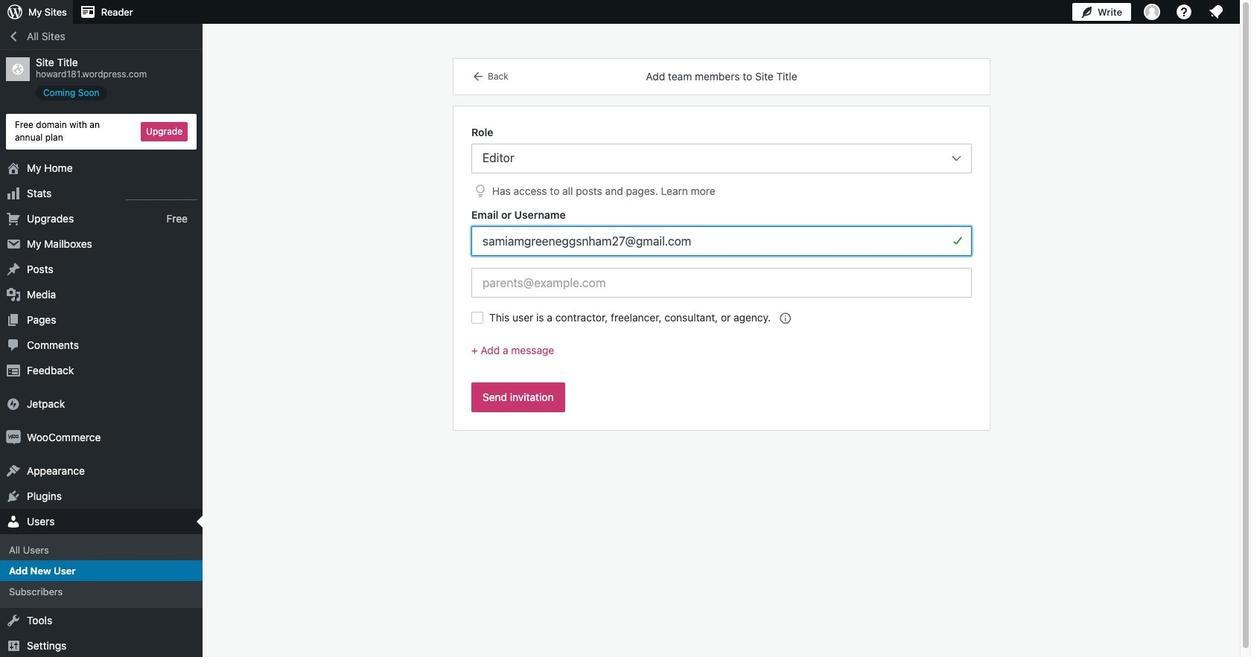 Task type: describe. For each thing, give the bounding box(es) containing it.
2 img image from the top
[[6, 430, 21, 445]]

my profile image
[[1145, 4, 1161, 20]]

highest hourly views 0 image
[[126, 190, 197, 200]]

parents@example.com text field
[[472, 269, 972, 298]]

manage your notifications image
[[1208, 3, 1226, 21]]

more information image
[[779, 312, 792, 325]]

2 group from the top
[[472, 207, 972, 257]]



Task type: locate. For each thing, give the bounding box(es) containing it.
1 vertical spatial group
[[472, 207, 972, 257]]

1 img image from the top
[[6, 397, 21, 412]]

1 vertical spatial img image
[[6, 430, 21, 445]]

2 vertical spatial group
[[472, 343, 972, 371]]

None checkbox
[[472, 312, 484, 324]]

group
[[472, 124, 972, 201], [472, 207, 972, 257], [472, 343, 972, 371]]

img image
[[6, 397, 21, 412], [6, 430, 21, 445]]

0 vertical spatial img image
[[6, 397, 21, 412]]

help image
[[1176, 3, 1194, 21]]

1 group from the top
[[472, 124, 972, 201]]

main content
[[454, 59, 990, 431]]

sibling@example.com text field
[[472, 227, 972, 257]]

3 group from the top
[[472, 343, 972, 371]]

0 vertical spatial group
[[472, 124, 972, 201]]



Task type: vqa. For each thing, say whether or not it's contained in the screenshot.
Task enabled icon
no



